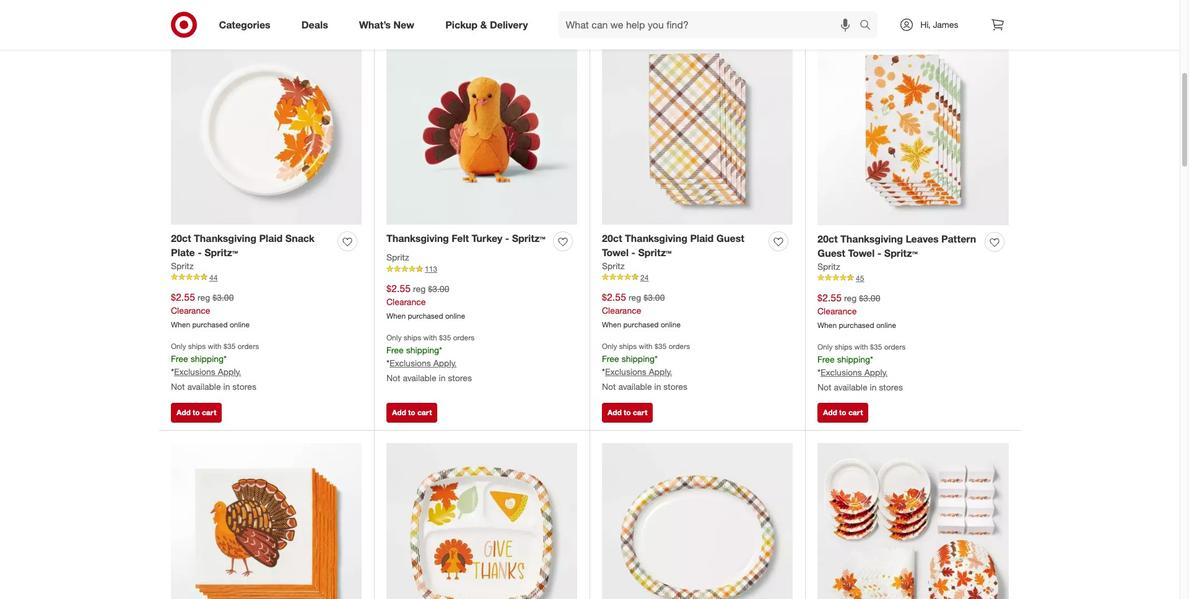Task type: describe. For each thing, give the bounding box(es) containing it.
cart for 20ct thanksgiving plaid snack plate - spritz™
[[202, 408, 217, 418]]

add to cart button for thanksgiving felt turkey - spritz™
[[387, 403, 438, 423]]

available for 20ct thanksgiving plaid snack plate - spritz™
[[187, 381, 221, 392]]

free for thanksgiving felt turkey - spritz™
[[387, 345, 404, 356]]

when for 20ct thanksgiving leaves pattern guest towel - spritz™
[[818, 321, 837, 330]]

deals
[[302, 18, 328, 31]]

not for 20ct thanksgiving leaves pattern guest towel - spritz™
[[818, 382, 832, 393]]

stores for spritz™
[[448, 373, 472, 384]]

20ct thanksgiving plaid snack plate - spritz™ link
[[171, 232, 333, 260]]

james
[[934, 19, 959, 30]]

to for 20ct thanksgiving plaid snack plate - spritz™
[[193, 408, 200, 418]]

45 link
[[818, 273, 1010, 284]]

what's new
[[359, 18, 415, 31]]

hi,
[[921, 19, 931, 30]]

$2.55 for 20ct thanksgiving leaves pattern guest towel - spritz™
[[818, 292, 842, 304]]

exclusions for thanksgiving felt turkey - spritz™
[[390, 358, 431, 369]]

$3.00 for spritz™
[[428, 284, 450, 295]]

$3.00 for guest
[[860, 293, 881, 304]]

exclusions apply. button for 20ct thanksgiving leaves pattern guest towel - spritz™
[[821, 367, 888, 379]]

only ships with $35 orders free shipping * * exclusions apply. not available in stores for plate
[[171, 342, 259, 392]]

exclusions for 20ct thanksgiving plaid guest towel - spritz™
[[605, 367, 647, 377]]

20ct for 20ct thanksgiving plaid guest towel - spritz™
[[602, 232, 623, 245]]

snack
[[286, 232, 315, 245]]

deals link
[[291, 11, 344, 38]]

purchased for 20ct thanksgiving plaid snack plate - spritz™
[[192, 320, 228, 330]]

spritz™ inside 20ct thanksgiving plaid snack plate - spritz™
[[205, 247, 238, 259]]

free for 20ct thanksgiving leaves pattern guest towel - spritz™
[[818, 354, 835, 365]]

only for thanksgiving felt turkey - spritz™
[[387, 333, 402, 343]]

reg for thanksgiving felt turkey - spritz™
[[413, 284, 426, 295]]

new
[[394, 18, 415, 31]]

stores for guest
[[880, 382, 904, 393]]

shipping for 20ct thanksgiving plaid guest towel - spritz™
[[622, 354, 655, 364]]

ships for 20ct thanksgiving plaid snack plate - spritz™
[[188, 342, 206, 351]]

when for 20ct thanksgiving plaid snack plate - spritz™
[[171, 320, 190, 330]]

available for 20ct thanksgiving leaves pattern guest towel - spritz™
[[834, 382, 868, 393]]

when for 20ct thanksgiving plaid guest towel - spritz™
[[602, 320, 622, 330]]

apply. for towel
[[649, 367, 673, 377]]

what's
[[359, 18, 391, 31]]

pickup
[[446, 18, 478, 31]]

- inside 20ct thanksgiving plaid guest towel - spritz™
[[632, 247, 636, 259]]

- inside 20ct thanksgiving plaid snack plate - spritz™
[[198, 247, 202, 259]]

shipping for 20ct thanksgiving plaid snack plate - spritz™
[[191, 354, 224, 364]]

to for 20ct thanksgiving plaid guest towel - spritz™
[[624, 408, 631, 418]]

clearance for 20ct thanksgiving plaid guest towel - spritz™
[[602, 305, 642, 316]]

not for 20ct thanksgiving plaid snack plate - spritz™
[[171, 381, 185, 392]]

pickup & delivery link
[[435, 11, 544, 38]]

shipping for 20ct thanksgiving leaves pattern guest towel - spritz™
[[838, 354, 871, 365]]

what's new link
[[349, 11, 430, 38]]

add to cart button for 20ct thanksgiving plaid guest towel - spritz™
[[602, 403, 653, 423]]

20ct thanksgiving plaid guest towel - spritz™ link
[[602, 232, 764, 260]]

when for thanksgiving felt turkey - spritz™
[[387, 312, 406, 321]]

20ct for 20ct thanksgiving leaves pattern guest towel - spritz™
[[818, 233, 838, 245]]

available for 20ct thanksgiving plaid guest towel - spritz™
[[619, 381, 652, 392]]

add to cart button for 20ct thanksgiving leaves pattern guest towel - spritz™
[[818, 403, 869, 423]]

spritz link for 20ct thanksgiving plaid snack plate - spritz™
[[171, 260, 194, 273]]

only for 20ct thanksgiving leaves pattern guest towel - spritz™
[[818, 342, 833, 352]]

45
[[857, 274, 865, 283]]

$3.00 for plate
[[213, 292, 234, 303]]

add to cart for 20ct thanksgiving plaid snack plate - spritz™
[[177, 408, 217, 418]]

spritz for 20ct thanksgiving plaid guest towel - spritz™
[[602, 261, 625, 271]]

add to cart for 20ct thanksgiving plaid guest towel - spritz™
[[608, 408, 648, 418]]

categories link
[[209, 11, 286, 38]]

spritz for 20ct thanksgiving plaid snack plate - spritz™
[[171, 261, 194, 271]]

add for 20ct thanksgiving leaves pattern guest towel - spritz™
[[824, 408, 838, 418]]

leaves
[[906, 233, 939, 245]]

delivery
[[490, 18, 528, 31]]

felt
[[452, 232, 469, 245]]

purchased for 20ct thanksgiving plaid guest towel - spritz™
[[624, 320, 659, 330]]

add to cart for 20ct thanksgiving leaves pattern guest towel - spritz™
[[824, 408, 864, 418]]

purchased for thanksgiving felt turkey - spritz™
[[408, 312, 443, 321]]

thanksgiving for towel
[[625, 232, 688, 245]]

thanksgiving for guest
[[841, 233, 904, 245]]

ships for 20ct thanksgiving plaid guest towel - spritz™
[[620, 342, 637, 351]]

add to cart button for 20ct thanksgiving plaid snack plate - spritz™
[[171, 403, 222, 423]]

in for towel
[[655, 381, 662, 392]]

orders for plate
[[238, 342, 259, 351]]

free for 20ct thanksgiving plaid guest towel - spritz™
[[602, 354, 620, 364]]

clearance for 20ct thanksgiving plaid snack plate - spritz™
[[171, 305, 210, 316]]

$35 for spritz™
[[439, 333, 451, 343]]

add to cart for thanksgiving felt turkey - spritz™
[[392, 408, 432, 418]]

online for towel
[[661, 320, 681, 330]]

with for plate
[[208, 342, 222, 351]]

not for 20ct thanksgiving plaid guest towel - spritz™
[[602, 381, 616, 392]]

24
[[641, 273, 649, 282]]

available for thanksgiving felt turkey - spritz™
[[403, 373, 437, 384]]

apply. for guest
[[865, 367, 888, 378]]

not for thanksgiving felt turkey - spritz™
[[387, 373, 401, 384]]

only ships with $35 orders free shipping * * exclusions apply. not available in stores for towel
[[602, 342, 691, 392]]

stores for towel
[[664, 381, 688, 392]]

What can we help you find? suggestions appear below search field
[[559, 11, 863, 38]]

spritz™ inside 20ct thanksgiving plaid guest towel - spritz™
[[639, 247, 672, 259]]

spritz™ right turkey
[[512, 232, 546, 245]]



Task type: vqa. For each thing, say whether or not it's contained in the screenshot.
3 to the left
no



Task type: locate. For each thing, give the bounding box(es) containing it.
spritz™ up the "24"
[[639, 247, 672, 259]]

1 add from the left
[[177, 408, 191, 418]]

towel
[[602, 247, 629, 259], [849, 247, 875, 260]]

in for plate
[[223, 381, 230, 392]]

20ct inside 20ct thanksgiving plaid snack plate - spritz™
[[171, 232, 191, 245]]

1 cart from the left
[[202, 408, 217, 418]]

20ct inside 20ct thanksgiving leaves pattern guest towel - spritz™
[[818, 233, 838, 245]]

$35 for guest
[[871, 342, 883, 352]]

ships for 20ct thanksgiving leaves pattern guest towel - spritz™
[[835, 342, 853, 352]]

only ships with $35 orders free shipping * * exclusions apply. not available in stores
[[387, 333, 475, 384], [171, 342, 259, 392], [602, 342, 691, 392], [818, 342, 906, 393]]

only ships with $35 orders free shipping * * exclusions apply. not available in stores for spritz™
[[387, 333, 475, 384]]

4 to from the left
[[840, 408, 847, 418]]

orders for spritz™
[[453, 333, 475, 343]]

online down 113 link
[[446, 312, 465, 321]]

$3.00 for towel
[[644, 292, 665, 303]]

in for spritz™
[[439, 373, 446, 384]]

free
[[387, 345, 404, 356], [171, 354, 188, 364], [602, 354, 620, 364], [818, 354, 835, 365]]

exclusions apply. button for 20ct thanksgiving plaid snack plate - spritz™
[[174, 366, 241, 378]]

reg down 113 at the left of the page
[[413, 284, 426, 295]]

add to cart button
[[171, 403, 222, 423], [387, 403, 438, 423], [602, 403, 653, 423], [818, 403, 869, 423]]

search
[[855, 20, 885, 32]]

spritz™ down leaves
[[885, 247, 918, 260]]

thanksgiving felt turkey - spritz™ image
[[387, 34, 578, 225], [387, 34, 578, 225]]

to for 20ct thanksgiving leaves pattern guest towel - spritz™
[[840, 408, 847, 418]]

exclusions apply. button
[[390, 358, 457, 370], [174, 366, 241, 378], [605, 366, 673, 378], [821, 367, 888, 379]]

0 vertical spatial guest
[[717, 232, 745, 245]]

44
[[209, 273, 218, 282]]

0 horizontal spatial 20ct
[[171, 232, 191, 245]]

only for 20ct thanksgiving plaid guest towel - spritz™
[[602, 342, 618, 351]]

plate
[[171, 247, 195, 259]]

113 link
[[387, 264, 578, 275]]

shipping
[[406, 345, 439, 356], [191, 354, 224, 364], [622, 354, 655, 364], [838, 354, 871, 365]]

-
[[506, 232, 510, 245], [198, 247, 202, 259], [632, 247, 636, 259], [878, 247, 882, 260]]

stores
[[448, 373, 472, 384], [233, 381, 257, 392], [664, 381, 688, 392], [880, 382, 904, 393]]

spritz for 20ct thanksgiving leaves pattern guest towel - spritz™
[[818, 261, 841, 272]]

3 to from the left
[[624, 408, 631, 418]]

$2.55 reg $3.00 clearance when purchased online for 20ct thanksgiving plaid snack plate - spritz™
[[171, 291, 250, 330]]

$3.00
[[428, 284, 450, 295], [213, 292, 234, 303], [644, 292, 665, 303], [860, 293, 881, 304]]

only
[[387, 333, 402, 343], [171, 342, 186, 351], [602, 342, 618, 351], [818, 342, 833, 352]]

reg down 45
[[845, 293, 857, 304]]

1 add to cart from the left
[[177, 408, 217, 418]]

20ct thanksgiving leaves pattern guest towel - spritz™
[[818, 233, 977, 260]]

4 add to cart button from the left
[[818, 403, 869, 423]]

online down 44 link
[[230, 320, 250, 330]]

thanksgiving inside thanksgiving felt turkey - spritz™ link
[[387, 232, 449, 245]]

$3.00 down the "24"
[[644, 292, 665, 303]]

$35 for plate
[[224, 342, 236, 351]]

20ct
[[171, 232, 191, 245], [602, 232, 623, 245], [818, 233, 838, 245]]

online down 45 link
[[877, 321, 897, 330]]

3 add to cart button from the left
[[602, 403, 653, 423]]

shipping for thanksgiving felt turkey - spritz™
[[406, 345, 439, 356]]

thanksgiving for plate
[[194, 232, 257, 245]]

ships for thanksgiving felt turkey - spritz™
[[404, 333, 422, 343]]

exclusions for 20ct thanksgiving leaves pattern guest towel - spritz™
[[821, 367, 863, 378]]

thanksgiving up 113 at the left of the page
[[387, 232, 449, 245]]

20ct thanksgiving plaid guest towel - spritz™ image
[[602, 34, 793, 225], [602, 34, 793, 225]]

reg for 20ct thanksgiving plaid snack plate - spritz™
[[198, 292, 210, 303]]

1 vertical spatial guest
[[818, 247, 846, 260]]

spritz™ inside 20ct thanksgiving leaves pattern guest towel - spritz™
[[885, 247, 918, 260]]

orders for towel
[[669, 342, 691, 351]]

2 to from the left
[[408, 408, 416, 418]]

1 add to cart button from the left
[[171, 403, 222, 423]]

20ct thanksgiving plaid guest towel - spritz™
[[602, 232, 745, 259]]

1 to from the left
[[193, 408, 200, 418]]

purchased
[[408, 312, 443, 321], [192, 320, 228, 330], [624, 320, 659, 330], [839, 321, 875, 330]]

$2.55 reg $3.00 clearance when purchased online for 20ct thanksgiving leaves pattern guest towel - spritz™
[[818, 292, 897, 330]]

purchased for 20ct thanksgiving leaves pattern guest towel - spritz™
[[839, 321, 875, 330]]

purchased down the "24"
[[624, 320, 659, 330]]

thanksgiving up the 44
[[194, 232, 257, 245]]

plaid up 24 link
[[691, 232, 714, 245]]

$2.55 for thanksgiving felt turkey - spritz™
[[387, 283, 411, 295]]

purchased down the 44
[[192, 320, 228, 330]]

hi, james
[[921, 19, 959, 30]]

$2.55 reg $3.00 clearance when purchased online down the 44
[[171, 291, 250, 330]]

spritz™
[[512, 232, 546, 245], [205, 247, 238, 259], [639, 247, 672, 259], [885, 247, 918, 260]]

search button
[[855, 11, 885, 41]]

add for 20ct thanksgiving plaid guest towel - spritz™
[[608, 408, 622, 418]]

spritz
[[387, 252, 409, 263], [171, 261, 194, 271], [602, 261, 625, 271], [818, 261, 841, 272]]

thanksgiving inside 20ct thanksgiving plaid guest towel - spritz™
[[625, 232, 688, 245]]

thanksgiving inside 20ct thanksgiving plaid snack plate - spritz™
[[194, 232, 257, 245]]

when
[[387, 312, 406, 321], [171, 320, 190, 330], [602, 320, 622, 330], [818, 321, 837, 330]]

0 horizontal spatial plaid
[[259, 232, 283, 245]]

reg for 20ct thanksgiving plaid guest towel - spritz™
[[629, 292, 642, 303]]

exclusions for 20ct thanksgiving plaid snack plate - spritz™
[[174, 367, 216, 377]]

only for 20ct thanksgiving plaid snack plate - spritz™
[[171, 342, 186, 351]]

20ct thanksgiving plaid snack plate - spritz™
[[171, 232, 315, 259]]

$3.00 down the 44
[[213, 292, 234, 303]]

add to cart
[[177, 408, 217, 418], [392, 408, 432, 418], [608, 408, 648, 418], [824, 408, 864, 418]]

thanksgiving felt turkey - spritz™
[[387, 232, 546, 245]]

thanksgiving felt turkey - spritz™ link
[[387, 232, 546, 246]]

exclusions apply. button for thanksgiving felt turkey - spritz™
[[390, 358, 457, 370]]

online for plate
[[230, 320, 250, 330]]

clearance down the 44
[[171, 305, 210, 316]]

$35
[[439, 333, 451, 343], [224, 342, 236, 351], [655, 342, 667, 351], [871, 342, 883, 352]]

purchased down 113 at the left of the page
[[408, 312, 443, 321]]

thanksgiving party in a box - spritz™ image
[[818, 443, 1010, 600], [818, 443, 1010, 600]]

to
[[193, 408, 200, 418], [408, 408, 416, 418], [624, 408, 631, 418], [840, 408, 847, 418]]

$2.55 reg $3.00 clearance when purchased online down the "24"
[[602, 291, 681, 330]]

4 add to cart from the left
[[824, 408, 864, 418]]

$2.55 reg $3.00 clearance when purchased online for thanksgiving felt turkey - spritz™
[[387, 283, 465, 321]]

orders
[[453, 333, 475, 343], [238, 342, 259, 351], [669, 342, 691, 351], [885, 342, 906, 352]]

towel inside 20ct thanksgiving leaves pattern guest towel - spritz™
[[849, 247, 875, 260]]

with
[[424, 333, 437, 343], [208, 342, 222, 351], [639, 342, 653, 351], [855, 342, 869, 352]]

add
[[177, 408, 191, 418], [392, 408, 406, 418], [608, 408, 622, 418], [824, 408, 838, 418]]

1 plaid from the left
[[259, 232, 283, 245]]

$2.55
[[387, 283, 411, 295], [171, 291, 195, 304], [602, 291, 627, 304], [818, 292, 842, 304]]

online
[[446, 312, 465, 321], [230, 320, 250, 330], [661, 320, 681, 330], [877, 321, 897, 330]]

guest
[[717, 232, 745, 245], [818, 247, 846, 260]]

2 add from the left
[[392, 408, 406, 418]]

$2.55 for 20ct thanksgiving plaid guest towel - spritz™
[[602, 291, 627, 304]]

$3.00 down 45
[[860, 293, 881, 304]]

online down 24 link
[[661, 320, 681, 330]]

clearance for thanksgiving felt turkey - spritz™
[[387, 297, 426, 307]]

plaid inside 20ct thanksgiving plaid snack plate - spritz™
[[259, 232, 283, 245]]

spritz for thanksgiving felt turkey - spritz™
[[387, 252, 409, 263]]

online for spritz™
[[446, 312, 465, 321]]

2 add to cart button from the left
[[387, 403, 438, 423]]

0 horizontal spatial towel
[[602, 247, 629, 259]]

24 link
[[602, 273, 793, 283]]

- inside 20ct thanksgiving leaves pattern guest towel - spritz™
[[878, 247, 882, 260]]

free for 20ct thanksgiving plaid snack plate - spritz™
[[171, 354, 188, 364]]

reg for 20ct thanksgiving leaves pattern guest towel - spritz™
[[845, 293, 857, 304]]

only ships with $35 orders free shipping * * exclusions apply. not available in stores for guest
[[818, 342, 906, 393]]

cart for 20ct thanksgiving plaid guest towel - spritz™
[[633, 408, 648, 418]]

*
[[439, 345, 443, 356], [224, 354, 227, 364], [655, 354, 658, 364], [871, 354, 874, 365], [387, 358, 390, 369], [171, 367, 174, 377], [602, 367, 605, 377], [818, 367, 821, 378]]

not
[[387, 373, 401, 384], [171, 381, 185, 392], [602, 381, 616, 392], [818, 382, 832, 393]]

reg down the "24"
[[629, 292, 642, 303]]

10ct thanksgiving plaid buffet plate - spritz™ image
[[602, 443, 793, 600], [602, 443, 793, 600]]

pickup & delivery
[[446, 18, 528, 31]]

purchased down 45
[[839, 321, 875, 330]]

thanksgiving up 45
[[841, 233, 904, 245]]

apply. for spritz™
[[434, 358, 457, 369]]

plaid for guest
[[691, 232, 714, 245]]

apply.
[[434, 358, 457, 369], [218, 367, 241, 377], [649, 367, 673, 377], [865, 367, 888, 378]]

turkey
[[472, 232, 503, 245]]

$3.00 down 113 at the left of the page
[[428, 284, 450, 295]]

thanksgiving up the "24"
[[625, 232, 688, 245]]

cart for thanksgiving felt turkey - spritz™
[[418, 408, 432, 418]]

3 cart from the left
[[633, 408, 648, 418]]

20ct inside 20ct thanksgiving plaid guest towel - spritz™
[[602, 232, 623, 245]]

plaid inside 20ct thanksgiving plaid guest towel - spritz™
[[691, 232, 714, 245]]

spritz link for thanksgiving felt turkey - spritz™
[[387, 252, 409, 264]]

clearance down 45
[[818, 306, 857, 317]]

2 plaid from the left
[[691, 232, 714, 245]]

reg
[[413, 284, 426, 295], [198, 292, 210, 303], [629, 292, 642, 303], [845, 293, 857, 304]]

$2.55 reg $3.00 clearance when purchased online down 45
[[818, 292, 897, 330]]

4 add from the left
[[824, 408, 838, 418]]

add for 20ct thanksgiving plaid snack plate - spritz™
[[177, 408, 191, 418]]

113
[[425, 265, 438, 274]]

clearance down the "24"
[[602, 305, 642, 316]]

with for spritz™
[[424, 333, 437, 343]]

20ct for 20ct thanksgiving plaid snack plate - spritz™
[[171, 232, 191, 245]]

spritz™ up the 44
[[205, 247, 238, 259]]

thanksgiving
[[194, 232, 257, 245], [387, 232, 449, 245], [625, 232, 688, 245], [841, 233, 904, 245]]

thanksgiving inside 20ct thanksgiving leaves pattern guest towel - spritz™
[[841, 233, 904, 245]]

1 horizontal spatial guest
[[818, 247, 846, 260]]

$2.55 reg $3.00 clearance when purchased online down 113 at the left of the page
[[387, 283, 465, 321]]

clearance down 113 at the left of the page
[[387, 297, 426, 307]]

exclusions apply. button for 20ct thanksgiving plaid guest towel - spritz™
[[605, 366, 673, 378]]

with for towel
[[639, 342, 653, 351]]

20ct thanksgiving leaves pattern guest towel - spritz™ image
[[818, 34, 1010, 225], [818, 34, 1010, 225]]

in
[[439, 373, 446, 384], [223, 381, 230, 392], [655, 381, 662, 392], [870, 382, 877, 393]]

add for thanksgiving felt turkey - spritz™
[[392, 408, 406, 418]]

spritz link for 20ct thanksgiving leaves pattern guest towel - spritz™
[[818, 261, 841, 273]]

categories
[[219, 18, 271, 31]]

$2.55 reg $3.00 clearance when purchased online for 20ct thanksgiving plaid guest towel - spritz™
[[602, 291, 681, 330]]

44 link
[[171, 273, 362, 283]]

20ct thanksgiving turkey lunch napkin - spritz™ image
[[171, 443, 362, 600], [171, 443, 362, 600]]

exclusions
[[390, 358, 431, 369], [174, 367, 216, 377], [605, 367, 647, 377], [821, 367, 863, 378]]

to for thanksgiving felt turkey - spritz™
[[408, 408, 416, 418]]

2 cart from the left
[[418, 408, 432, 418]]

cart
[[202, 408, 217, 418], [418, 408, 432, 418], [633, 408, 648, 418], [849, 408, 864, 418]]

clearance for 20ct thanksgiving leaves pattern guest towel - spritz™
[[818, 306, 857, 317]]

towel inside 20ct thanksgiving plaid guest towel - spritz™
[[602, 247, 629, 259]]

3 add to cart from the left
[[608, 408, 648, 418]]

2 horizontal spatial 20ct
[[818, 233, 838, 245]]

guest inside 20ct thanksgiving leaves pattern guest towel - spritz™
[[818, 247, 846, 260]]

guest inside 20ct thanksgiving plaid guest towel - spritz™
[[717, 232, 745, 245]]

pattern
[[942, 233, 977, 245]]

&
[[481, 18, 487, 31]]

$2.55 for 20ct thanksgiving plaid snack plate - spritz™
[[171, 291, 195, 304]]

ships
[[404, 333, 422, 343], [188, 342, 206, 351], [620, 342, 637, 351], [835, 342, 853, 352]]

clearance
[[387, 297, 426, 307], [171, 305, 210, 316], [602, 305, 642, 316], [818, 306, 857, 317]]

spritz link
[[387, 252, 409, 264], [171, 260, 194, 273], [602, 260, 625, 273], [818, 261, 841, 273]]

online for guest
[[877, 321, 897, 330]]

plaid
[[259, 232, 283, 245], [691, 232, 714, 245]]

2 add to cart from the left
[[392, 408, 432, 418]]

cart for 20ct thanksgiving leaves pattern guest towel - spritz™
[[849, 408, 864, 418]]

1 horizontal spatial plaid
[[691, 232, 714, 245]]

10ct thanksgiving kids' paper plate - spritz™ image
[[387, 443, 578, 600], [387, 443, 578, 600]]

$2.55 reg $3.00 clearance when purchased online
[[387, 283, 465, 321], [171, 291, 250, 330], [602, 291, 681, 330], [818, 292, 897, 330]]

0 horizontal spatial guest
[[717, 232, 745, 245]]

3 add from the left
[[608, 408, 622, 418]]

1 horizontal spatial towel
[[849, 247, 875, 260]]

reg down the 44
[[198, 292, 210, 303]]

orders for guest
[[885, 342, 906, 352]]

1 horizontal spatial 20ct
[[602, 232, 623, 245]]

apply. for plate
[[218, 367, 241, 377]]

plaid for snack
[[259, 232, 283, 245]]

available
[[403, 373, 437, 384], [187, 381, 221, 392], [619, 381, 652, 392], [834, 382, 868, 393]]

$35 for towel
[[655, 342, 667, 351]]

20ct thanksgiving plaid snack plate - spritz™ image
[[171, 34, 362, 225], [171, 34, 362, 225]]

plaid left snack
[[259, 232, 283, 245]]

20ct thanksgiving leaves pattern guest towel - spritz™ link
[[818, 232, 980, 261]]

4 cart from the left
[[849, 408, 864, 418]]



